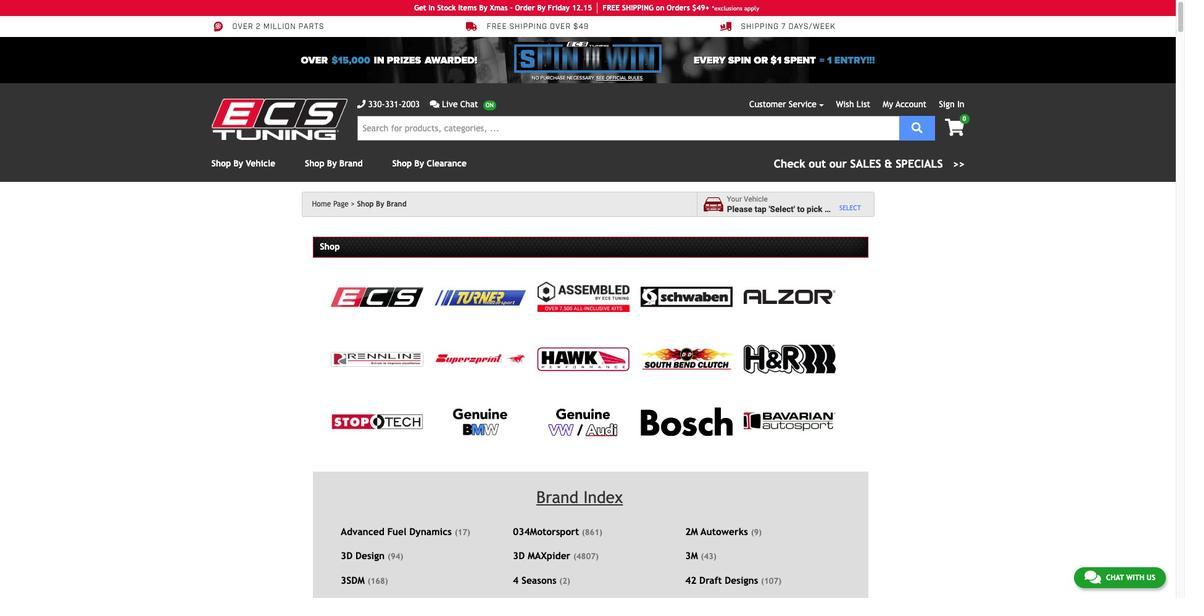 Task type: locate. For each thing, give the bounding box(es) containing it.
sign in
[[939, 99, 964, 109]]

shop by vehicle
[[211, 159, 275, 168]]

$49+
[[692, 4, 709, 12]]

shipping
[[509, 22, 547, 32]]

0 horizontal spatial brand
[[339, 159, 363, 168]]

chat right live
[[460, 99, 478, 109]]

330-
[[368, 99, 385, 109]]

to
[[797, 204, 805, 214]]

ecs tuning 'spin to win' contest logo image
[[514, 42, 661, 73]]

1 horizontal spatial in
[[957, 99, 964, 109]]

1 horizontal spatial 3d
[[513, 551, 525, 562]]

shipping
[[741, 22, 779, 32]]

phone image
[[357, 100, 366, 109]]

3sdm
[[341, 575, 365, 586]]

*exclusions
[[712, 5, 742, 11]]

(17)
[[455, 528, 470, 537]]

2 3d from the left
[[513, 551, 525, 562]]

live chat link
[[430, 98, 496, 111]]

in right get
[[428, 4, 435, 12]]

comments image for chat
[[1084, 570, 1101, 585]]

shop by brand up home page link
[[305, 159, 363, 168]]

days/week
[[788, 22, 836, 32]]

home page link
[[312, 200, 355, 209]]

0 horizontal spatial chat
[[460, 99, 478, 109]]

purchase
[[540, 75, 566, 81]]

free
[[487, 22, 507, 32]]

over left the '2'
[[232, 22, 254, 32]]

apply
[[744, 5, 759, 11]]

1 3d from the left
[[341, 551, 353, 562]]

entry!!!
[[834, 54, 875, 66]]

clearance
[[427, 159, 467, 168]]

0 horizontal spatial comments image
[[430, 100, 439, 109]]

1 vertical spatial shop by brand
[[357, 200, 406, 209]]

chat inside live chat 'link'
[[460, 99, 478, 109]]

dynamics
[[409, 526, 452, 537]]

free shipping over $49
[[487, 22, 589, 32]]

home page
[[312, 200, 349, 209]]

stoptech logo image
[[331, 414, 423, 430]]

2 vertical spatial brand
[[536, 488, 578, 507]]

1 horizontal spatial chat
[[1106, 574, 1124, 583]]

designs
[[725, 575, 758, 586]]

1 horizontal spatial over
[[301, 54, 328, 66]]

1 vertical spatial comments image
[[1084, 570, 1101, 585]]

chat left 'with'
[[1106, 574, 1124, 583]]

specials
[[896, 157, 943, 170]]

comments image left chat with us
[[1084, 570, 1101, 585]]

search image
[[911, 122, 923, 133]]

shop by brand
[[305, 159, 363, 168], [357, 200, 406, 209]]

0 horizontal spatial vehicle
[[246, 159, 275, 168]]

brand down shop by clearance link
[[387, 200, 406, 209]]

comments image inside live chat 'link'
[[430, 100, 439, 109]]

million
[[263, 22, 296, 32]]

select
[[839, 204, 861, 212]]

items
[[458, 4, 477, 12]]

comments image for live
[[430, 100, 439, 109]]

sign in link
[[939, 99, 964, 109]]

brand up 034motorsport (861)
[[536, 488, 578, 507]]

service
[[789, 99, 817, 109]]

turner%20motorsport logo image
[[434, 288, 526, 306]]

over down parts
[[301, 54, 328, 66]]

orders
[[667, 4, 690, 12]]

schwaben logo image
[[640, 286, 733, 308]]

necessary.
[[567, 75, 595, 81]]

my account
[[883, 99, 926, 109]]

0 horizontal spatial 3d
[[341, 551, 353, 562]]

stock
[[437, 4, 456, 12]]

3d left the design
[[341, 551, 353, 562]]

0 link
[[935, 114, 969, 138]]

1 vertical spatial brand
[[387, 200, 406, 209]]

live
[[442, 99, 458, 109]]

friday
[[548, 4, 570, 12]]

chat with us link
[[1074, 568, 1166, 589]]

2 horizontal spatial brand
[[536, 488, 578, 507]]

ping
[[637, 4, 654, 12]]

vehicle down ecs tuning image
[[246, 159, 275, 168]]

rules
[[628, 75, 643, 81]]

0 horizontal spatial in
[[428, 4, 435, 12]]

genuine%20bmw logo image
[[452, 407, 509, 437]]

or
[[754, 54, 768, 66]]

1 vertical spatial over
[[301, 54, 328, 66]]

1 horizontal spatial vehicle
[[744, 195, 768, 204]]

no
[[532, 75, 539, 81]]

please
[[727, 204, 752, 214]]

2m autowerks (9)
[[685, 526, 762, 537]]

chat with us
[[1106, 574, 1155, 583]]

1 vertical spatial chat
[[1106, 574, 1124, 583]]

advanced
[[341, 526, 384, 537]]

2m
[[685, 526, 698, 537]]

1
[[827, 54, 832, 66]]

brand index
[[536, 488, 623, 507]]

=
[[819, 54, 825, 66]]

1 horizontal spatial brand
[[387, 200, 406, 209]]

3d up "4"
[[513, 551, 525, 562]]

shop for shop by clearance link
[[392, 159, 412, 168]]

free
[[602, 4, 620, 12]]

brand up 'page'
[[339, 159, 363, 168]]

0 vertical spatial comments image
[[430, 100, 439, 109]]

Search text field
[[357, 116, 899, 141]]

shop by clearance
[[392, 159, 467, 168]]

1 vertical spatial vehicle
[[744, 195, 768, 204]]

home
[[312, 200, 331, 209]]

comments image
[[430, 100, 439, 109], [1084, 570, 1101, 585]]

330-331-2003 link
[[357, 98, 420, 111]]

2003
[[402, 99, 420, 109]]

shopping cart image
[[945, 119, 964, 136]]

brand
[[339, 159, 363, 168], [387, 200, 406, 209], [536, 488, 578, 507]]

your vehicle please tap 'select' to pick a vehicle
[[727, 195, 858, 214]]

0 vertical spatial in
[[428, 4, 435, 12]]

034motorsport
[[513, 526, 579, 537]]

0 horizontal spatial over
[[232, 22, 254, 32]]

see
[[596, 75, 605, 81]]

0 vertical spatial brand
[[339, 159, 363, 168]]

free shipping over $49 link
[[466, 21, 589, 32]]

ecs logo image
[[331, 287, 423, 307]]

vehicle
[[246, 159, 275, 168], [744, 195, 768, 204]]

over for over 2 million parts
[[232, 22, 254, 32]]

wish
[[836, 99, 854, 109]]

official
[[606, 75, 627, 81]]

chat inside chat with us link
[[1106, 574, 1124, 583]]

1 vertical spatial in
[[957, 99, 964, 109]]

your
[[727, 195, 742, 204]]

autowerks
[[701, 526, 748, 537]]

over inside "link"
[[232, 22, 254, 32]]

shipping 7 days/week
[[741, 22, 836, 32]]

vehicle up tap
[[744, 195, 768, 204]]

get in stock items by xmas - order by friday 12.15
[[414, 4, 592, 12]]

0 vertical spatial chat
[[460, 99, 478, 109]]

comments image left live
[[430, 100, 439, 109]]

comments image inside chat with us link
[[1084, 570, 1101, 585]]

by left clearance
[[414, 159, 424, 168]]

0
[[963, 115, 966, 122]]

3d for 3d maxpider
[[513, 551, 525, 562]]

pick
[[807, 204, 822, 214]]

in right sign
[[957, 99, 964, 109]]

by right "order" at the left of page
[[537, 4, 546, 12]]

4
[[513, 575, 519, 586]]

shop by brand right 'page'
[[357, 200, 406, 209]]

0 vertical spatial over
[[232, 22, 254, 32]]

0 vertical spatial shop by brand
[[305, 159, 363, 168]]

1 horizontal spatial comments image
[[1084, 570, 1101, 585]]

in
[[374, 54, 384, 66]]



Task type: vqa. For each thing, say whether or not it's contained in the screenshot.


Task type: describe. For each thing, give the bounding box(es) containing it.
034motorsport (861)
[[513, 526, 602, 537]]

live chat
[[442, 99, 478, 109]]

(43)
[[701, 552, 716, 562]]

ship
[[622, 4, 637, 12]]

rennline logo image
[[331, 352, 423, 367]]

supersprint logo image
[[434, 353, 526, 367]]

(2)
[[559, 577, 570, 586]]

7
[[781, 22, 786, 32]]

alzor logo image
[[744, 290, 836, 304]]

wish list
[[836, 99, 870, 109]]

xmas
[[490, 4, 508, 12]]

get
[[414, 4, 426, 12]]

330-331-2003
[[368, 99, 420, 109]]

3d for 3d design
[[341, 551, 353, 562]]

3d maxpider (4807)
[[513, 551, 599, 562]]

my account link
[[883, 99, 926, 109]]

free ship ping on orders $49+ *exclusions apply
[[602, 4, 759, 12]]

sign
[[939, 99, 955, 109]]

shop for shop by brand link
[[305, 159, 324, 168]]

by right 'page'
[[376, 200, 384, 209]]

customer service
[[749, 99, 817, 109]]

331-
[[385, 99, 402, 109]]

spent
[[784, 54, 816, 66]]

3m (43)
[[685, 551, 716, 562]]

shop for the shop by vehicle link
[[211, 159, 231, 168]]

sales & specials link
[[774, 156, 964, 172]]

tap
[[754, 204, 767, 214]]

shop by brand link
[[305, 159, 363, 168]]

list
[[857, 99, 870, 109]]

bavarian%20autosport logo image
[[744, 413, 836, 431]]

maxpider
[[528, 551, 570, 562]]

(861)
[[582, 528, 602, 537]]

wish list link
[[836, 99, 870, 109]]

a
[[825, 204, 829, 214]]

south%20bend%20clutch logo image
[[640, 348, 733, 371]]

$1
[[770, 54, 782, 66]]

shop by vehicle link
[[211, 159, 275, 168]]

$49
[[573, 22, 589, 32]]

seasons
[[521, 575, 557, 586]]

design
[[355, 551, 385, 562]]

42
[[685, 575, 696, 586]]

*exclusions apply link
[[712, 3, 759, 13]]

(168)
[[368, 577, 388, 586]]

by down ecs tuning image
[[233, 159, 243, 168]]

vehicle inside your vehicle please tap 'select' to pick a vehicle
[[744, 195, 768, 204]]

0 vertical spatial vehicle
[[246, 159, 275, 168]]

$15,000
[[332, 54, 370, 66]]

h%26r logo image
[[744, 345, 836, 374]]

sales & specials
[[850, 157, 943, 170]]

shipping 7 days/week link
[[720, 21, 836, 32]]

by up home page link
[[327, 159, 337, 168]]

&
[[884, 157, 892, 170]]

draft
[[699, 575, 722, 586]]

.
[[643, 75, 644, 81]]

customer
[[749, 99, 786, 109]]

12.15
[[572, 4, 592, 12]]

genuine%20volkswagen%20audi logo image
[[547, 407, 620, 437]]

by left xmas
[[479, 4, 488, 12]]

every spin or $1 spent = 1 entry!!!
[[694, 54, 875, 66]]

every
[[694, 54, 726, 66]]

in for get
[[428, 4, 435, 12]]

over
[[550, 22, 571, 32]]

ecs tuning image
[[211, 99, 347, 140]]

'select'
[[769, 204, 795, 214]]

hawk logo image
[[537, 348, 630, 372]]

vehicle
[[831, 204, 858, 214]]

bosch logo image
[[640, 408, 733, 436]]

(9)
[[751, 528, 762, 537]]

page
[[333, 200, 349, 209]]

3sdm (168)
[[341, 575, 388, 586]]

over for over $15,000 in prizes
[[301, 54, 328, 66]]

(4807)
[[573, 552, 599, 562]]

on
[[656, 4, 664, 12]]

with
[[1126, 574, 1144, 583]]

(107)
[[761, 577, 781, 586]]

prizes
[[387, 54, 421, 66]]

over $15,000 in prizes
[[301, 54, 421, 66]]

2
[[256, 22, 261, 32]]

42 draft designs (107)
[[685, 575, 781, 586]]

parts
[[298, 22, 324, 32]]

customer service button
[[749, 98, 824, 111]]

in for sign
[[957, 99, 964, 109]]

3d design (94)
[[341, 551, 403, 562]]

4 seasons (2)
[[513, 575, 570, 586]]

(94)
[[388, 552, 403, 562]]

see official rules link
[[596, 75, 643, 82]]

over 2 million parts link
[[211, 21, 324, 32]]

sales
[[850, 157, 881, 170]]

assembled%20by%20ecs logo image
[[537, 282, 629, 312]]



